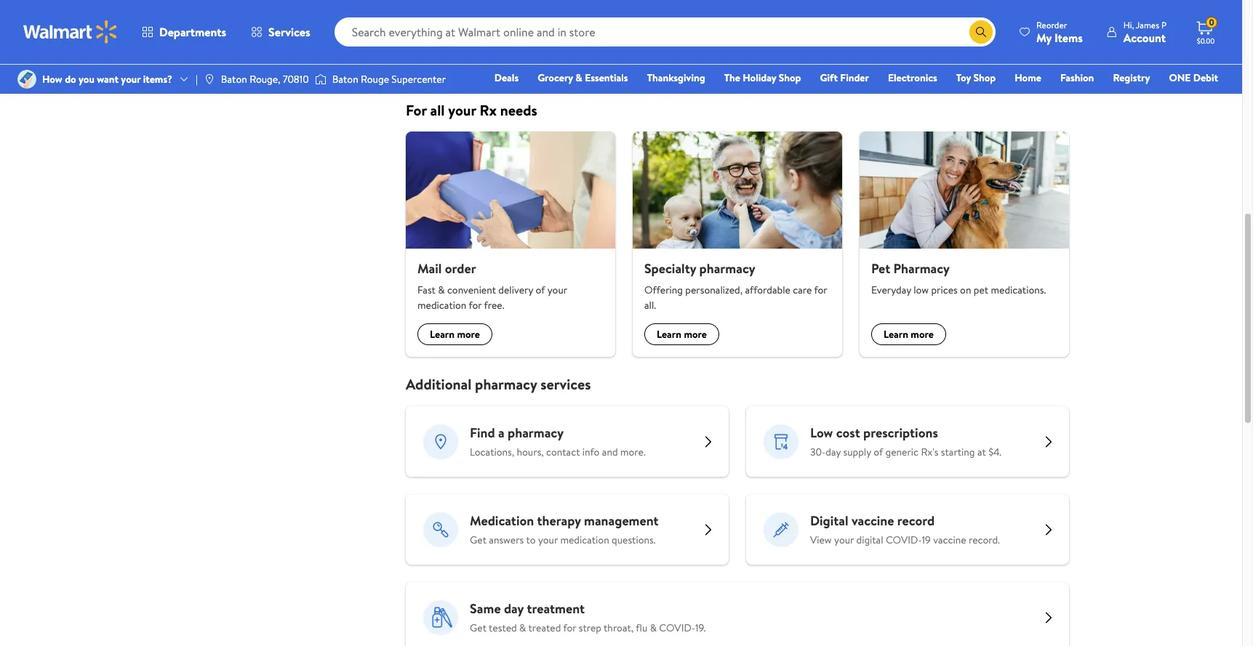 Task type: vqa. For each thing, say whether or not it's contained in the screenshot.
select
no



Task type: locate. For each thing, give the bounding box(es) containing it.
0 vertical spatial get
[[470, 533, 487, 548]]

the holiday shop
[[724, 71, 801, 85]]

to
[[526, 533, 536, 548]]

reorder
[[1037, 19, 1067, 31]]

learn more
[[430, 328, 480, 342], [657, 328, 707, 342], [884, 328, 934, 342]]

& inside the mail order fast & convenient delivery of your medication for free.
[[438, 283, 445, 298]]

pharmacy up the "personalized,"
[[699, 260, 756, 278]]

more inside the specialty pharmacy list item
[[684, 328, 707, 342]]

1 more from the left
[[457, 328, 480, 342]]

1 horizontal spatial order
[[788, 1, 812, 16]]

medication therapy management. get answers to your medication questions. image
[[423, 513, 458, 548]]

more. up view button
[[764, 16, 789, 31]]

baton rouge supercenter
[[332, 72, 446, 87]]

walmart image
[[23, 20, 118, 44]]

1 vertical spatial pharmacy
[[475, 375, 537, 395]]

Walmart Site-Wide search field
[[334, 17, 996, 47]]

contact
[[546, 445, 580, 460]]

record.
[[969, 533, 1000, 548]]

low cost prescriptions. 30-day supply of generic rx's starting at $4. image
[[764, 425, 799, 460]]

learn down offering
[[657, 328, 682, 342]]

learn inside the 'mail order' list item
[[430, 328, 455, 342]]

1 vertical spatial view
[[775, 47, 797, 61]]

more. right and
[[620, 445, 646, 460]]

low cost prescriptions 30-day supply of generic rx's starting at $4.
[[810, 424, 1002, 460]]

get inside medication therapy management get answers to your medication questions.
[[470, 533, 487, 548]]

rouge,
[[250, 72, 280, 87]]

learn inside the specialty pharmacy list item
[[657, 328, 682, 342]]

your inside digital vaccine record view your digital covid-19 vaccine record.
[[834, 533, 854, 548]]

view
[[764, 1, 785, 16], [775, 47, 797, 61], [810, 533, 832, 548]]

deals link
[[488, 70, 525, 86]]

one
[[1169, 71, 1191, 85]]

1 baton from the left
[[221, 72, 247, 87]]

of inside the low cost prescriptions 30-day supply of generic rx's starting at $4.
[[874, 445, 883, 460]]

more down convenient
[[457, 328, 480, 342]]

1 vertical spatial more.
[[620, 445, 646, 460]]

0 horizontal spatial day
[[504, 600, 524, 619]]

thanksgiving link
[[641, 70, 712, 86]]

more inside pet pharmacy "list item"
[[911, 328, 934, 342]]

&
[[956, 1, 963, 16], [576, 71, 583, 85], [438, 283, 445, 298], [519, 622, 526, 636], [650, 622, 657, 636]]

learn inside pet pharmacy "list item"
[[884, 328, 909, 342]]

more down "low"
[[911, 328, 934, 342]]

$4.
[[989, 445, 1002, 460]]

of for cost
[[874, 445, 883, 460]]

for
[[406, 100, 427, 120]]

1 horizontal spatial more.
[[764, 16, 789, 31]]

2 horizontal spatial more
[[911, 328, 934, 342]]

get inside the same day treatment get tested & treated for strep throat, flu & covid-19.
[[470, 622, 487, 636]]

1 vertical spatial for
[[469, 299, 482, 313]]

learn more inside the specialty pharmacy list item
[[657, 328, 707, 342]]

your right 'delivery'
[[548, 283, 567, 298]]

1 vertical spatial covid-
[[659, 622, 695, 636]]

record
[[898, 512, 935, 531]]

vaccine right 19
[[933, 533, 967, 548]]

1 horizontal spatial shop
[[974, 71, 996, 85]]

more for order
[[457, 328, 480, 342]]

day down low
[[826, 445, 841, 460]]

1 vertical spatial medication
[[560, 533, 609, 548]]

of right 'delivery'
[[536, 283, 545, 298]]

your right to
[[538, 533, 558, 548]]

learn down everyday
[[884, 328, 909, 342]]

0 horizontal spatial baton
[[221, 72, 247, 87]]

2 get from the top
[[470, 622, 487, 636]]

learn more down convenient
[[430, 328, 480, 342]]

your
[[882, 1, 902, 16], [121, 72, 141, 87], [448, 100, 476, 120], [548, 283, 567, 298], [538, 533, 558, 548], [834, 533, 854, 548]]

 image
[[17, 70, 36, 89], [204, 73, 215, 85]]

find a pharmacy. locations, hours, contact info and more. image
[[423, 425, 458, 460]]

0 horizontal spatial learn more
[[430, 328, 480, 342]]

learn more for pharmacy
[[884, 328, 934, 342]]

flu
[[636, 622, 648, 636]]

19.
[[695, 622, 706, 636]]

manage
[[845, 1, 880, 16]]

electronics
[[888, 71, 938, 85]]

0 vertical spatial medication
[[418, 299, 467, 313]]

list
[[397, 132, 1078, 357]]

shop down view button
[[779, 71, 801, 85]]

more.
[[764, 16, 789, 31], [620, 445, 646, 460]]

0 horizontal spatial  image
[[17, 70, 36, 89]]

for left strep
[[563, 622, 576, 636]]

1 horizontal spatial more
[[684, 328, 707, 342]]

mail
[[418, 260, 442, 278]]

1 learn from the left
[[430, 328, 455, 342]]

0 vertical spatial covid-
[[886, 533, 922, 548]]

baton left the rouge,
[[221, 72, 247, 87]]

order inside view order status, manage your family rx's, & more.
[[788, 1, 812, 16]]

1 get from the top
[[470, 533, 487, 548]]

1 vertical spatial vaccine
[[933, 533, 967, 548]]

1 horizontal spatial learn more
[[657, 328, 707, 342]]

day inside the same day treatment get tested & treated for strep throat, flu & covid-19.
[[504, 600, 524, 619]]

1 horizontal spatial day
[[826, 445, 841, 460]]

learn more down "low"
[[884, 328, 934, 342]]

more down the "personalized,"
[[684, 328, 707, 342]]

of inside the mail order fast & convenient delivery of your medication for free.
[[536, 283, 545, 298]]

you
[[79, 72, 95, 87]]

list containing mail order
[[397, 132, 1078, 357]]

your left family
[[882, 1, 902, 16]]

learn more for pharmacy
[[657, 328, 707, 342]]

3 learn from the left
[[884, 328, 909, 342]]

3 learn more from the left
[[884, 328, 934, 342]]

specialty pharmacy list item
[[624, 132, 851, 357]]

family
[[904, 1, 931, 16]]

0 horizontal spatial medication
[[418, 299, 467, 313]]

0 vertical spatial view
[[764, 1, 785, 16]]

pharmacy up a at the bottom
[[475, 375, 537, 395]]

2 vertical spatial view
[[810, 533, 832, 548]]

services
[[269, 24, 310, 40]]

view inside button
[[775, 47, 797, 61]]

more. inside view order status, manage your family rx's, & more.
[[764, 16, 789, 31]]

pharmacy for specialty
[[699, 260, 756, 278]]

1 horizontal spatial medication
[[560, 533, 609, 548]]

how
[[42, 72, 62, 87]]

0 horizontal spatial more.
[[620, 445, 646, 460]]

1 horizontal spatial of
[[874, 445, 883, 460]]

1 vertical spatial order
[[445, 260, 476, 278]]

Search search field
[[334, 17, 996, 47]]

your down digital
[[834, 533, 854, 548]]

 image for how
[[17, 70, 36, 89]]

learn more down offering
[[657, 328, 707, 342]]

for
[[814, 283, 827, 298], [469, 299, 482, 313], [563, 622, 576, 636]]

 image
[[315, 72, 326, 87]]

covid- right flu
[[659, 622, 695, 636]]

shop right toy at the right top
[[974, 71, 996, 85]]

free.
[[484, 299, 504, 313]]

essentials
[[585, 71, 628, 85]]

0 horizontal spatial more
[[457, 328, 480, 342]]

everyday
[[871, 283, 911, 298]]

|
[[196, 72, 198, 87]]

services
[[541, 375, 591, 395]]

shop
[[779, 71, 801, 85], [974, 71, 996, 85]]

tested
[[489, 622, 517, 636]]

order up convenient
[[445, 260, 476, 278]]

1 vertical spatial of
[[874, 445, 883, 460]]

rouge
[[361, 72, 389, 87]]

2 baton from the left
[[332, 72, 358, 87]]

reorder my items
[[1037, 19, 1083, 45]]

supply
[[843, 445, 871, 460]]

of right supply
[[874, 445, 883, 460]]

more. for status,
[[764, 16, 789, 31]]

baton rouge, 70810
[[221, 72, 309, 87]]

one debit walmart+
[[1169, 71, 1219, 105]]

at
[[978, 445, 986, 460]]

view up the holiday shop link
[[775, 47, 797, 61]]

services button
[[239, 15, 323, 49]]

toy shop link
[[950, 70, 1003, 86]]

for right 'care' on the top right of page
[[814, 283, 827, 298]]

2 vertical spatial pharmacy
[[508, 424, 564, 443]]

0 horizontal spatial for
[[469, 299, 482, 313]]

& right fast
[[438, 283, 445, 298]]

2 horizontal spatial learn more
[[884, 328, 934, 342]]

my
[[1037, 29, 1052, 45]]

more inside the 'mail order' list item
[[457, 328, 480, 342]]

covid- down record
[[886, 533, 922, 548]]

medication down fast
[[418, 299, 467, 313]]

strep
[[579, 622, 602, 636]]

specialty pharmacy offering personalized, affordable care for all.
[[645, 260, 827, 313]]

same day treatment get tested & treated for strep throat, flu & covid-19.
[[470, 600, 706, 636]]

order left status,
[[788, 1, 812, 16]]

order inside the mail order fast & convenient delivery of your medication for free.
[[445, 260, 476, 278]]

digital
[[810, 512, 849, 531]]

specialty
[[645, 260, 696, 278]]

0 vertical spatial order
[[788, 1, 812, 16]]

view inside digital vaccine record view your digital covid-19 vaccine record.
[[810, 533, 832, 548]]

0 horizontal spatial covid-
[[659, 622, 695, 636]]

learn more inside the 'mail order' list item
[[430, 328, 480, 342]]

0 vertical spatial more.
[[764, 16, 789, 31]]

get for same day treatment
[[470, 622, 487, 636]]

pet pharmacy list item
[[851, 132, 1078, 357]]

of for order
[[536, 283, 545, 298]]

learn down fast
[[430, 328, 455, 342]]

registry
[[1113, 71, 1150, 85]]

view up view button
[[764, 1, 785, 16]]

pharmacy up hours,
[[508, 424, 564, 443]]

1 horizontal spatial baton
[[332, 72, 358, 87]]

pet pharmacy everyday low prices on pet medications.
[[871, 260, 1046, 298]]

james
[[1136, 19, 1160, 31]]

order
[[788, 1, 812, 16], [445, 260, 476, 278]]

3 more from the left
[[911, 328, 934, 342]]

2 horizontal spatial learn
[[884, 328, 909, 342]]

0 vertical spatial for
[[814, 283, 827, 298]]

1 vertical spatial day
[[504, 600, 524, 619]]

order for mail
[[445, 260, 476, 278]]

learn for pet
[[884, 328, 909, 342]]

day up tested
[[504, 600, 524, 619]]

pharmacy inside specialty pharmacy offering personalized, affordable care for all.
[[699, 260, 756, 278]]

baton
[[221, 72, 247, 87], [332, 72, 358, 87]]

view down digital
[[810, 533, 832, 548]]

1 horizontal spatial learn
[[657, 328, 682, 342]]

covid- inside the same day treatment get tested & treated for strep throat, flu & covid-19.
[[659, 622, 695, 636]]

1 horizontal spatial for
[[563, 622, 576, 636]]

needs
[[500, 100, 537, 120]]

2 learn more from the left
[[657, 328, 707, 342]]

2 more from the left
[[684, 328, 707, 342]]

more
[[457, 328, 480, 342], [684, 328, 707, 342], [911, 328, 934, 342]]

 image right |
[[204, 73, 215, 85]]

my pharmacy dashboard. view order status, manage your family rx's and more. view. image
[[989, 3, 1069, 83]]

get left answers
[[470, 533, 487, 548]]

0 vertical spatial of
[[536, 283, 545, 298]]

generic
[[886, 445, 919, 460]]

low
[[810, 424, 833, 443]]

more. inside find a pharmacy locations, hours, contact info and more.
[[620, 445, 646, 460]]

2 learn from the left
[[657, 328, 682, 342]]

more. for pharmacy
[[620, 445, 646, 460]]

19
[[922, 533, 931, 548]]

vaccine up digital
[[852, 512, 894, 531]]

for down convenient
[[469, 299, 482, 313]]

therapy
[[537, 512, 581, 531]]

get down same
[[470, 622, 487, 636]]

0 horizontal spatial order
[[445, 260, 476, 278]]

medication
[[418, 299, 467, 313], [560, 533, 609, 548]]

locations,
[[470, 445, 514, 460]]

0 horizontal spatial shop
[[779, 71, 801, 85]]

0 horizontal spatial learn
[[430, 328, 455, 342]]

1 horizontal spatial  image
[[204, 73, 215, 85]]

p
[[1162, 19, 1167, 31]]

0 vertical spatial pharmacy
[[699, 260, 756, 278]]

0 horizontal spatial of
[[536, 283, 545, 298]]

0 vertical spatial day
[[826, 445, 841, 460]]

1 vertical spatial get
[[470, 622, 487, 636]]

day
[[826, 445, 841, 460], [504, 600, 524, 619]]

for inside the same day treatment get tested & treated for strep throat, flu & covid-19.
[[563, 622, 576, 636]]

0 horizontal spatial vaccine
[[852, 512, 894, 531]]

view inside view order status, manage your family rx's, & more.
[[764, 1, 785, 16]]

& right the rx's,
[[956, 1, 963, 16]]

1 learn more from the left
[[430, 328, 480, 342]]

2 horizontal spatial for
[[814, 283, 827, 298]]

learn more inside pet pharmacy "list item"
[[884, 328, 934, 342]]

items
[[1055, 29, 1083, 45]]

walmart+ link
[[1169, 90, 1225, 106]]

baton left rouge
[[332, 72, 358, 87]]

 image left how
[[17, 70, 36, 89]]

1 horizontal spatial vaccine
[[933, 533, 967, 548]]

medication down therapy
[[560, 533, 609, 548]]

gift finder link
[[814, 70, 876, 86]]

2 vertical spatial for
[[563, 622, 576, 636]]

hi, james p account
[[1124, 19, 1167, 45]]

1 horizontal spatial covid-
[[886, 533, 922, 548]]



Task type: describe. For each thing, give the bounding box(es) containing it.
offering
[[645, 283, 683, 298]]

how do you want your items?
[[42, 72, 172, 87]]

baton for baton rouge supercenter
[[332, 72, 358, 87]]

schedule link
[[406, 0, 729, 83]]

hi,
[[1124, 19, 1134, 31]]

starting
[[941, 445, 975, 460]]

medication inside the mail order fast & convenient delivery of your medication for free.
[[418, 299, 467, 313]]

registry link
[[1107, 70, 1157, 86]]

hours,
[[517, 445, 544, 460]]

30-
[[810, 445, 826, 460]]

find
[[470, 424, 495, 443]]

pharmacy for additional
[[475, 375, 537, 395]]

for inside the mail order fast & convenient delivery of your medication for free.
[[469, 299, 482, 313]]

learn for specialty
[[657, 328, 682, 342]]

view for view
[[775, 47, 797, 61]]

pet
[[871, 260, 891, 278]]

departments button
[[129, 15, 239, 49]]

search icon image
[[975, 26, 987, 38]]

treated
[[529, 622, 561, 636]]

convenient
[[447, 283, 496, 298]]

all
[[430, 100, 445, 120]]

your inside medication therapy management get answers to your medication questions.
[[538, 533, 558, 548]]

medication therapy management get answers to your medication questions.
[[470, 512, 659, 548]]

covid- inside digital vaccine record view your digital covid-19 vaccine record.
[[886, 533, 922, 548]]

same
[[470, 600, 501, 619]]

debit
[[1194, 71, 1219, 85]]

prices
[[932, 283, 958, 298]]

view order status, manage your family rx's, & more.
[[764, 1, 963, 31]]

& right tested
[[519, 622, 526, 636]]

rx's
[[921, 445, 939, 460]]

gift finder
[[820, 71, 869, 85]]

fashion link
[[1054, 70, 1101, 86]]

more for pharmacy
[[684, 328, 707, 342]]

view for view order status, manage your family rx's, & more.
[[764, 1, 785, 16]]

holiday
[[743, 71, 776, 85]]

fashion
[[1061, 71, 1094, 85]]

0 vertical spatial vaccine
[[852, 512, 894, 531]]

rx's,
[[933, 1, 953, 16]]

& right grocery on the top
[[576, 71, 583, 85]]

toy shop
[[956, 71, 996, 85]]

deals
[[494, 71, 519, 85]]

& right flu
[[650, 622, 657, 636]]

management
[[584, 512, 659, 531]]

cost
[[836, 424, 860, 443]]

0
[[1209, 16, 1215, 29]]

 image for baton
[[204, 73, 215, 85]]

& inside view order status, manage your family rx's, & more.
[[956, 1, 963, 16]]

all.
[[645, 299, 656, 313]]

70810
[[283, 72, 309, 87]]

status,
[[814, 1, 843, 16]]

questions.
[[612, 533, 656, 548]]

same day treatment. get tested and treated for strep throat, flu and covid nineteen. learn more. image
[[423, 601, 458, 636]]

order for view
[[788, 1, 812, 16]]

items?
[[143, 72, 172, 87]]

departments
[[159, 24, 226, 40]]

pet
[[974, 283, 989, 298]]

mail order list item
[[397, 132, 624, 357]]

walmart+
[[1175, 91, 1219, 105]]

grocery & essentials
[[538, 71, 628, 85]]

get for medication therapy management
[[470, 533, 487, 548]]

the
[[724, 71, 740, 85]]

affordable
[[745, 283, 791, 298]]

digital vaccine record view your digital covid-19 vaccine record.
[[810, 512, 1000, 548]]

0 $0.00
[[1197, 16, 1215, 46]]

throat,
[[604, 622, 634, 636]]

toy
[[956, 71, 971, 85]]

low
[[914, 283, 929, 298]]

schedule a vaccine. stay protected against the flu, covid-19 and more. schedule. image
[[649, 3, 729, 83]]

mail order fast & convenient delivery of your medication for free.
[[418, 260, 567, 313]]

delivery
[[499, 283, 533, 298]]

pharmacy inside find a pharmacy locations, hours, contact info and more.
[[508, 424, 564, 443]]

do
[[65, 72, 76, 87]]

for all your rx needs
[[406, 100, 537, 120]]

baton for baton rouge, 70810
[[221, 72, 247, 87]]

additional
[[406, 375, 472, 395]]

supercenter
[[392, 72, 446, 87]]

schedule button
[[423, 42, 487, 65]]

electronics link
[[882, 70, 944, 86]]

prescriptions
[[864, 424, 938, 443]]

1 shop from the left
[[779, 71, 801, 85]]

your right want
[[121, 72, 141, 87]]

your inside view order status, manage your family rx's, & more.
[[882, 1, 902, 16]]

your inside the mail order fast & convenient delivery of your medication for free.
[[548, 283, 567, 298]]

one debit link
[[1163, 70, 1225, 86]]

care
[[793, 283, 812, 298]]

for inside specialty pharmacy offering personalized, affordable care for all.
[[814, 283, 827, 298]]

digital vaccine record. view your digital covid-19 vaccine record. image
[[764, 513, 799, 548]]

grocery
[[538, 71, 573, 85]]

schedule
[[435, 47, 475, 61]]

answers
[[489, 533, 524, 548]]

learn more for order
[[430, 328, 480, 342]]

more for pharmacy
[[911, 328, 934, 342]]

medication inside medication therapy management get answers to your medication questions.
[[560, 533, 609, 548]]

digital
[[857, 533, 884, 548]]

2 shop from the left
[[974, 71, 996, 85]]

want
[[97, 72, 119, 87]]

$0.00
[[1197, 36, 1215, 46]]

medications.
[[991, 283, 1046, 298]]

medication
[[470, 512, 534, 531]]

info
[[583, 445, 600, 460]]

day inside the low cost prescriptions 30-day supply of generic rx's starting at $4.
[[826, 445, 841, 460]]

thanksgiving
[[647, 71, 705, 85]]

account
[[1124, 29, 1166, 45]]

gift
[[820, 71, 838, 85]]

and
[[602, 445, 618, 460]]

your right all
[[448, 100, 476, 120]]

learn for mail
[[430, 328, 455, 342]]



